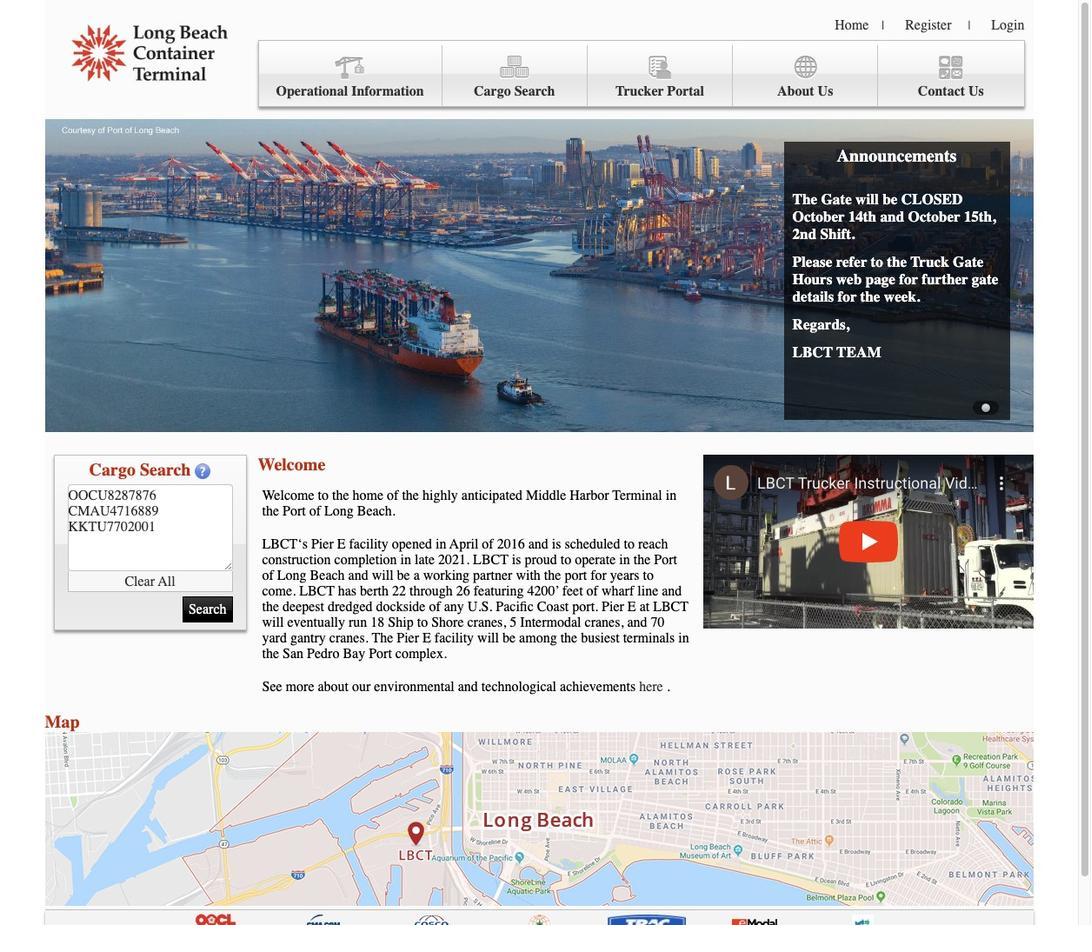 Task type: describe. For each thing, give the bounding box(es) containing it.
refer
[[837, 253, 868, 271]]

dredged
[[328, 599, 373, 615]]

proud
[[525, 552, 557, 568]]

featuring
[[474, 584, 524, 599]]

the left truck
[[887, 253, 907, 271]]

0 horizontal spatial pier
[[311, 537, 334, 552]]

u.s.
[[468, 599, 493, 615]]

wharf
[[602, 584, 634, 599]]

1 vertical spatial cargo
[[89, 460, 136, 480]]

2 vertical spatial pier
[[397, 631, 419, 646]]

dockside
[[376, 599, 426, 615]]

operational information
[[276, 84, 424, 99]]

come.
[[262, 584, 296, 599]]

contact
[[918, 84, 966, 99]]

has
[[338, 584, 357, 599]]

opened
[[392, 537, 432, 552]]

among
[[519, 631, 557, 646]]

0 vertical spatial cargo search
[[474, 84, 555, 99]]

closed
[[902, 191, 963, 208]]

scheduled
[[565, 537, 621, 552]]

working
[[423, 568, 470, 584]]

line
[[638, 584, 659, 599]]

deepest
[[283, 599, 324, 615]]

2021.
[[439, 552, 470, 568]]

lbct team
[[793, 344, 882, 361]]

pedro
[[307, 646, 340, 662]]

0 horizontal spatial cargo search
[[89, 460, 191, 480]]

1 horizontal spatial search
[[515, 84, 555, 99]]

cargo search link
[[442, 45, 588, 107]]

about us
[[778, 84, 834, 99]]

anticipated
[[462, 488, 523, 504]]

about us link
[[733, 45, 879, 107]]

april
[[450, 537, 479, 552]]

2 october from the left
[[909, 208, 961, 225]]

the inside the gate will be closed october 14th and october 15th, 2nd shift.
[[793, 191, 818, 208]]

to inside please refer to the truck gate hours web page for further gate details for the week.
[[871, 253, 884, 271]]

in right late
[[436, 537, 447, 552]]

contact us link
[[879, 45, 1024, 107]]

1 october from the left
[[793, 208, 845, 225]]

and left technological
[[458, 679, 478, 695]]

1 vertical spatial facility
[[435, 631, 474, 646]]

port inside welcome to the home of the highly anticipated middle harbor terminal in the port of long beach.
[[283, 504, 306, 519]]

construction
[[262, 552, 331, 568]]

the right among
[[561, 631, 578, 646]]

terminals
[[623, 631, 675, 646]]

2 vertical spatial be
[[503, 631, 516, 646]]

more
[[286, 679, 314, 695]]

regards,​
[[793, 316, 850, 333]]

1 vertical spatial pier
[[602, 599, 624, 615]]

highly
[[423, 488, 458, 504]]

beach.
[[357, 504, 396, 519]]

contact us
[[918, 84, 985, 99]]

long inside welcome to the home of the highly anticipated middle harbor terminal in the port of long beach.
[[325, 504, 354, 519]]

operate
[[575, 552, 616, 568]]

14th and
[[849, 208, 905, 225]]

menu bar containing operational information
[[258, 40, 1025, 107]]

with
[[516, 568, 541, 584]]

information
[[352, 84, 424, 99]]

of left 2016
[[482, 537, 494, 552]]

18
[[371, 615, 385, 631]]

home
[[835, 17, 869, 33]]

.
[[667, 679, 670, 695]]

partner
[[473, 568, 513, 584]]

port.
[[573, 599, 599, 615]]

and right line
[[662, 584, 682, 599]]

cargo inside menu bar
[[474, 84, 511, 99]]

late
[[415, 552, 435, 568]]

intermodal
[[520, 615, 582, 631]]

announcements
[[837, 146, 957, 166]]

the up lbct's
[[262, 504, 279, 519]]

cranes.
[[330, 631, 369, 646]]

trucker portal link
[[588, 45, 733, 107]]

gate inside the gate will be closed october 14th and october 15th, 2nd shift.
[[822, 191, 852, 208]]

70
[[651, 615, 665, 631]]

for inside lbct's pier e facility opened in april of 2016 and is scheduled to reach construction completion in late 2021.  lbct is proud to operate in the port of long beach and will be a working partner with the port for years to come.  lbct has berth 22 through 26 featuring 4200' feet of wharf line and the deepest dredged dockside of any u.s. pacific coast port. pier e at lbct will eventually run 18 ship to shore cranes, 5 intermodal cranes, and 70 yard gantry cranes. the pier e facility will be among the busiest terminals in the san pedro bay port complex.
[[591, 568, 607, 584]]

login link
[[992, 17, 1025, 33]]

1 cranes, from the left
[[468, 615, 507, 631]]

and right 2016
[[529, 537, 549, 552]]

through
[[410, 584, 453, 599]]

eventually
[[287, 615, 345, 631]]

will left "5"
[[478, 631, 499, 646]]

1 vertical spatial be
[[397, 568, 410, 584]]

complex.
[[396, 646, 447, 662]]

and left 70
[[628, 615, 648, 631]]

in right 70
[[679, 631, 690, 646]]

to right years at the right
[[643, 568, 654, 584]]

week.
[[884, 288, 921, 305]]

at
[[640, 599, 650, 615]]

to inside welcome to the home of the highly anticipated middle harbor terminal in the port of long beach.
[[318, 488, 329, 504]]

2 horizontal spatial e
[[628, 599, 636, 615]]

completion
[[335, 552, 397, 568]]

1 | from the left
[[882, 18, 885, 33]]

yard
[[262, 631, 287, 646]]

years
[[611, 568, 640, 584]]

1 horizontal spatial is
[[552, 537, 561, 552]]

long inside lbct's pier e facility opened in april of 2016 and is scheduled to reach construction completion in late 2021.  lbct is proud to operate in the port of long beach and will be a working partner with the port for years to come.  lbct has berth 22 through 26 featuring 4200' feet of wharf line and the deepest dredged dockside of any u.s. pacific coast port. pier e at lbct will eventually run 18 ship to shore cranes, 5 intermodal cranes, and 70 yard gantry cranes. the pier e facility will be among the busiest terminals in the san pedro bay port complex.
[[277, 568, 307, 584]]

about
[[318, 679, 349, 695]]

port
[[565, 568, 587, 584]]

feet
[[562, 584, 583, 599]]

clear
[[125, 574, 155, 589]]

berth
[[360, 584, 389, 599]]

1 vertical spatial search
[[140, 460, 191, 480]]

in left late
[[401, 552, 411, 568]]

of right home
[[387, 488, 399, 504]]

gate
[[972, 271, 999, 288]]

to right proud
[[561, 552, 572, 568]]

team
[[837, 344, 882, 361]]



Task type: vqa. For each thing, say whether or not it's contained in the screenshot.
Us to the right
yes



Task type: locate. For each thing, give the bounding box(es) containing it.
2016
[[497, 537, 525, 552]]

1 horizontal spatial for
[[838, 288, 857, 305]]

0 vertical spatial the
[[793, 191, 818, 208]]

here link
[[639, 679, 663, 695]]

gantry
[[290, 631, 326, 646]]

cargo search
[[474, 84, 555, 99], [89, 460, 191, 480]]

lbct
[[793, 344, 834, 361], [473, 552, 509, 568], [299, 584, 335, 599], [653, 599, 689, 615]]

2 horizontal spatial be
[[883, 191, 898, 208]]

further
[[922, 271, 969, 288]]

san
[[283, 646, 304, 662]]

october up truck
[[909, 208, 961, 225]]

1 horizontal spatial us
[[969, 84, 985, 99]]

1 horizontal spatial cargo
[[474, 84, 511, 99]]

1 horizontal spatial cargo search
[[474, 84, 555, 99]]

us right about
[[818, 84, 834, 99]]

in inside welcome to the home of the highly anticipated middle harbor terminal in the port of long beach.
[[666, 488, 677, 504]]

register
[[906, 17, 952, 33]]

welcome for welcome to the home of the highly anticipated middle harbor terminal in the port of long beach.
[[262, 488, 314, 504]]

trucker
[[616, 84, 664, 99]]

0 horizontal spatial cargo
[[89, 460, 136, 480]]

will left a
[[372, 568, 394, 584]]

lbct left has
[[299, 584, 335, 599]]

0 vertical spatial be
[[883, 191, 898, 208]]

0 horizontal spatial be
[[397, 568, 410, 584]]

the inside lbct's pier e facility opened in april of 2016 and is scheduled to reach construction completion in late 2021.  lbct is proud to operate in the port of long beach and will be a working partner with the port for years to come.  lbct has berth 22 through 26 featuring 4200' feet of wharf line and the deepest dredged dockside of any u.s. pacific coast port. pier e at lbct will eventually run 18 ship to shore cranes, 5 intermodal cranes, and 70 yard gantry cranes. the pier e facility will be among the busiest terminals in the san pedro bay port complex.
[[372, 631, 393, 646]]

for
[[900, 271, 919, 288], [838, 288, 857, 305], [591, 568, 607, 584]]

lbct's
[[262, 537, 308, 552]]

long left the beach.
[[325, 504, 354, 519]]

0 horizontal spatial gate
[[822, 191, 852, 208]]

the left "week."
[[861, 288, 881, 305]]

ship
[[388, 615, 414, 631]]

port right bay
[[369, 646, 392, 662]]

1 horizontal spatial cranes,
[[585, 615, 624, 631]]

terminal
[[613, 488, 663, 504]]

the up 2nd
[[793, 191, 818, 208]]

portal
[[667, 84, 705, 99]]

harbor
[[570, 488, 609, 504]]

None submit
[[183, 597, 233, 623]]

0 horizontal spatial the
[[372, 631, 393, 646]]

1 horizontal spatial e
[[423, 631, 431, 646]]

cargo
[[474, 84, 511, 99], [89, 460, 136, 480]]

please
[[793, 253, 833, 271]]

our
[[352, 679, 371, 695]]

register link
[[906, 17, 952, 33]]

the left san
[[262, 646, 279, 662]]

port up line
[[654, 552, 678, 568]]

the left highly
[[402, 488, 419, 504]]

trucker portal
[[616, 84, 705, 99]]

welcome
[[258, 455, 326, 475], [262, 488, 314, 504]]

2 horizontal spatial for
[[900, 271, 919, 288]]

0 vertical spatial pier
[[311, 537, 334, 552]]

lbct's pier e facility opened in april of 2016 and is scheduled to reach construction completion in late 2021.  lbct is proud to operate in the port of long beach and will be a working partner with the port for years to come.  lbct has berth 22 through 26 featuring 4200' feet of wharf line and the deepest dredged dockside of any u.s. pacific coast port. pier e at lbct will eventually run 18 ship to shore cranes, 5 intermodal cranes, and 70 yard gantry cranes. the pier e facility will be among the busiest terminals in the san pedro bay port complex.
[[262, 537, 690, 662]]

clear all
[[125, 574, 175, 589]]

2 vertical spatial e
[[423, 631, 431, 646]]

beach
[[310, 568, 345, 584]]

hours
[[793, 271, 833, 288]]

for right page
[[900, 271, 919, 288]]

be left a
[[397, 568, 410, 584]]

facility down the beach.
[[349, 537, 389, 552]]

of
[[387, 488, 399, 504], [309, 504, 321, 519], [482, 537, 494, 552], [262, 568, 274, 584], [587, 584, 598, 599], [429, 599, 441, 615]]

0 vertical spatial long
[[325, 504, 354, 519]]

Enter container numbers and/ or booking numbers. text field
[[67, 485, 233, 572]]

port
[[283, 504, 306, 519], [654, 552, 678, 568], [369, 646, 392, 662]]

see
[[262, 679, 282, 695]]

lbct down regards,​
[[793, 344, 834, 361]]

web
[[837, 271, 862, 288]]

1 vertical spatial cargo search
[[89, 460, 191, 480]]

for right the port
[[591, 568, 607, 584]]

home link
[[835, 17, 869, 33]]

e left "at"
[[628, 599, 636, 615]]

october up please
[[793, 208, 845, 225]]

about
[[778, 84, 815, 99]]

login
[[992, 17, 1025, 33]]

0 horizontal spatial e
[[337, 537, 346, 552]]

gate inside please refer to the truck gate hours web page for further gate details for the week.
[[953, 253, 984, 271]]

2 cranes, from the left
[[585, 615, 624, 631]]

0 horizontal spatial |
[[882, 18, 885, 33]]

busiest
[[581, 631, 620, 646]]

0 vertical spatial port
[[283, 504, 306, 519]]

gate up shift.
[[822, 191, 852, 208]]

5
[[510, 615, 517, 631]]

the
[[793, 191, 818, 208], [372, 631, 393, 646]]

1 vertical spatial port
[[654, 552, 678, 568]]

in right operate on the bottom of page
[[620, 552, 630, 568]]

0 horizontal spatial long
[[277, 568, 307, 584]]

pier right port. at the bottom right of the page
[[602, 599, 624, 615]]

1 horizontal spatial facility
[[435, 631, 474, 646]]

in right terminal
[[666, 488, 677, 504]]

22
[[392, 584, 406, 599]]

home
[[353, 488, 384, 504]]

facility
[[349, 537, 389, 552], [435, 631, 474, 646]]

0 vertical spatial gate
[[822, 191, 852, 208]]

technological
[[482, 679, 557, 695]]

0 horizontal spatial facility
[[349, 537, 389, 552]]

0 horizontal spatial october
[[793, 208, 845, 225]]

the left the port
[[544, 568, 561, 584]]

1 horizontal spatial port
[[369, 646, 392, 662]]

e left shore
[[423, 631, 431, 646]]

to
[[871, 253, 884, 271], [318, 488, 329, 504], [624, 537, 635, 552], [561, 552, 572, 568], [643, 568, 654, 584], [417, 615, 428, 631]]

e
[[337, 537, 346, 552], [628, 599, 636, 615], [423, 631, 431, 646]]

| left login link
[[969, 18, 971, 33]]

map
[[45, 712, 80, 732]]

lbct up featuring on the bottom of the page
[[473, 552, 509, 568]]

and
[[529, 537, 549, 552], [348, 568, 369, 584], [662, 584, 682, 599], [628, 615, 648, 631], [458, 679, 478, 695]]

will inside the gate will be closed october 14th and october 15th, 2nd shift.
[[856, 191, 879, 208]]

0 vertical spatial e
[[337, 537, 346, 552]]

shift.
[[821, 225, 855, 243]]

2 horizontal spatial pier
[[602, 599, 624, 615]]

0 horizontal spatial search
[[140, 460, 191, 480]]

1 horizontal spatial october
[[909, 208, 961, 225]]

gate right truck
[[953, 253, 984, 271]]

of left any
[[429, 599, 441, 615]]

is left proud
[[512, 552, 521, 568]]

2 horizontal spatial port
[[654, 552, 678, 568]]

search
[[515, 84, 555, 99], [140, 460, 191, 480]]

lbct right "at"
[[653, 599, 689, 615]]

any
[[444, 599, 464, 615]]

environmental
[[374, 679, 455, 695]]

2 vertical spatial port
[[369, 646, 392, 662]]

of down lbct's
[[262, 568, 274, 584]]

1 horizontal spatial be
[[503, 631, 516, 646]]

run
[[349, 615, 367, 631]]

truck
[[911, 253, 950, 271]]

of right feet
[[587, 584, 598, 599]]

us for contact us
[[969, 84, 985, 99]]

please refer to the truck gate hours web page for further gate details for the week.
[[793, 253, 999, 305]]

pier up beach
[[311, 537, 334, 552]]

us right contact
[[969, 84, 985, 99]]

to right refer
[[871, 253, 884, 271]]

1 vertical spatial gate
[[953, 253, 984, 271]]

the left home
[[332, 488, 349, 504]]

welcome for welcome
[[258, 455, 326, 475]]

0 vertical spatial welcome
[[258, 455, 326, 475]]

1 horizontal spatial long
[[325, 504, 354, 519]]

here
[[639, 679, 663, 695]]

e up beach
[[337, 537, 346, 552]]

to right ship
[[417, 615, 428, 631]]

to left reach on the right bottom of the page
[[624, 537, 635, 552]]

0 vertical spatial search
[[515, 84, 555, 99]]

a
[[414, 568, 420, 584]]

welcome inside welcome to the home of the highly anticipated middle harbor terminal in the port of long beach.
[[262, 488, 314, 504]]

bay
[[343, 646, 365, 662]]

cranes, down wharf
[[585, 615, 624, 631]]

reach
[[638, 537, 669, 552]]

2nd
[[793, 225, 817, 243]]

coast
[[537, 599, 569, 615]]

be left closed
[[883, 191, 898, 208]]

us
[[818, 84, 834, 99], [969, 84, 985, 99]]

1 horizontal spatial gate
[[953, 253, 984, 271]]

for right details
[[838, 288, 857, 305]]

the up line
[[634, 552, 651, 568]]

long down lbct's
[[277, 568, 307, 584]]

|
[[882, 18, 885, 33], [969, 18, 971, 33]]

will down the announcements
[[856, 191, 879, 208]]

port up lbct's
[[283, 504, 306, 519]]

2 us from the left
[[969, 84, 985, 99]]

26
[[456, 584, 470, 599]]

us for about us
[[818, 84, 834, 99]]

the right run
[[372, 631, 393, 646]]

middle
[[526, 488, 566, 504]]

be
[[883, 191, 898, 208], [397, 568, 410, 584], [503, 631, 516, 646]]

be left among
[[503, 631, 516, 646]]

will down come.
[[262, 615, 284, 631]]

1 vertical spatial e
[[628, 599, 636, 615]]

1 vertical spatial the
[[372, 631, 393, 646]]

1 us from the left
[[818, 84, 834, 99]]

to left home
[[318, 488, 329, 504]]

1 horizontal spatial the
[[793, 191, 818, 208]]

1 vertical spatial long
[[277, 568, 307, 584]]

facility down any
[[435, 631, 474, 646]]

operational
[[276, 84, 348, 99]]

1 horizontal spatial |
[[969, 18, 971, 33]]

2 | from the left
[[969, 18, 971, 33]]

achievements
[[560, 679, 636, 695]]

the gate will be closed october 14th and october 15th, 2nd shift.
[[793, 191, 996, 243]]

welcome to the home of the highly anticipated middle harbor terminal in the port of long beach.
[[262, 488, 677, 519]]

of up construction
[[309, 504, 321, 519]]

1 vertical spatial welcome
[[262, 488, 314, 504]]

0 horizontal spatial for
[[591, 568, 607, 584]]

menu bar
[[258, 40, 1025, 107]]

pacific
[[496, 599, 534, 615]]

0 vertical spatial cargo
[[474, 84, 511, 99]]

0 vertical spatial facility
[[349, 537, 389, 552]]

be inside the gate will be closed october 14th and october 15th, 2nd shift.
[[883, 191, 898, 208]]

the up yard
[[262, 599, 279, 615]]

0 horizontal spatial is
[[512, 552, 521, 568]]

details
[[793, 288, 834, 305]]

long
[[325, 504, 354, 519], [277, 568, 307, 584]]

shore
[[432, 615, 464, 631]]

pier down dockside
[[397, 631, 419, 646]]

pier
[[311, 537, 334, 552], [602, 599, 624, 615], [397, 631, 419, 646]]

0 horizontal spatial cranes,
[[468, 615, 507, 631]]

is left scheduled
[[552, 537, 561, 552]]

0 horizontal spatial us
[[818, 84, 834, 99]]

clear all button
[[67, 572, 233, 592]]

1 horizontal spatial pier
[[397, 631, 419, 646]]

0 horizontal spatial port
[[283, 504, 306, 519]]

and right beach
[[348, 568, 369, 584]]

| right home link
[[882, 18, 885, 33]]

cranes, left "5"
[[468, 615, 507, 631]]



